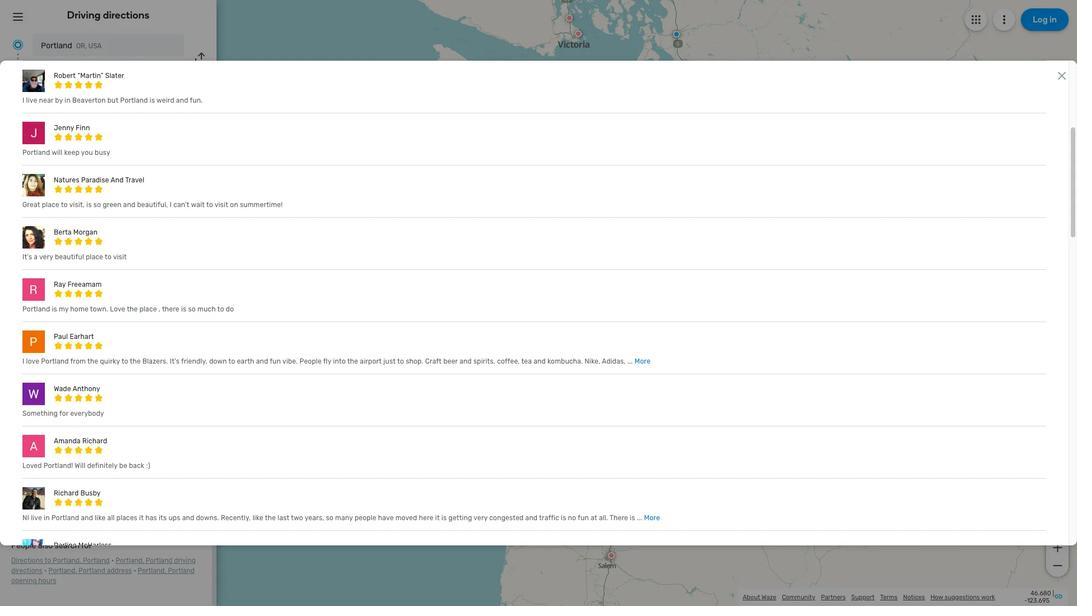 Task type: locate. For each thing, give the bounding box(es) containing it.
0 horizontal spatial it
[[139, 514, 144, 522]]

2 vertical spatial i
[[22, 357, 24, 365]]

live up 189.5
[[26, 96, 37, 104]]

how suggestions work link
[[931, 593, 996, 601]]

i left can't
[[170, 201, 172, 209]]

0 vertical spatial i
[[22, 96, 24, 104]]

years,
[[305, 514, 324, 522]]

link image
[[1055, 592, 1063, 601]]

0 horizontal spatial like
[[95, 514, 106, 522]]

starting
[[11, 154, 40, 163]]

0 horizontal spatial visit
[[113, 253, 127, 261]]

0 horizontal spatial place
[[42, 201, 59, 209]]

partners
[[821, 593, 846, 601]]

for right search
[[81, 541, 92, 551]]

1 vertical spatial portland or, usa
[[11, 185, 59, 210]]

...
[[628, 357, 633, 365], [637, 514, 643, 522]]

portland,
[[663, 473, 694, 481], [53, 557, 81, 565], [116, 557, 144, 565], [48, 567, 77, 575], [138, 567, 166, 575]]

adidas,
[[602, 357, 626, 365]]

and right 'ups'
[[182, 514, 194, 522]]

zoom in image
[[1051, 541, 1065, 554]]

0 horizontal spatial for
[[59, 410, 68, 417]]

travel
[[125, 176, 144, 184]]

wade
[[54, 385, 71, 393]]

getting
[[449, 514, 472, 522]]

it left has
[[139, 514, 144, 522]]

place right great
[[42, 201, 59, 209]]

place right beautiful
[[86, 253, 103, 261]]

people left fly
[[300, 357, 322, 365]]

friendly,
[[181, 357, 208, 365]]

and left "traffic" on the right bottom of the page
[[526, 514, 538, 522]]

richard up definitely
[[82, 437, 107, 445]]

live right ni
[[31, 514, 42, 522]]

for
[[59, 410, 68, 417], [81, 541, 92, 551]]

the right love
[[127, 305, 138, 313]]

people up directions
[[11, 541, 36, 551]]

can't
[[174, 201, 190, 209]]

1 horizontal spatial it
[[435, 514, 440, 522]]

2 horizontal spatial place
[[140, 305, 157, 313]]

visit left on on the top
[[215, 201, 228, 209]]

0 vertical spatial very
[[39, 253, 53, 261]]

so left the much
[[188, 305, 196, 313]]

visit
[[215, 201, 228, 209], [113, 253, 127, 261]]

by
[[55, 96, 63, 104]]

and
[[176, 96, 188, 104], [123, 201, 135, 209], [256, 357, 268, 365], [460, 357, 472, 365], [534, 357, 546, 365], [81, 514, 93, 522], [182, 514, 194, 522], [526, 514, 538, 522]]

1 horizontal spatial so
[[188, 305, 196, 313]]

... right there
[[637, 514, 643, 522]]

portland, inside "portland, portland driving directions"
[[116, 557, 144, 565]]

people
[[300, 357, 322, 365], [11, 541, 36, 551]]

portland, portland driving directions
[[11, 557, 196, 575]]

live for in
[[31, 514, 42, 522]]

0 vertical spatial people
[[300, 357, 322, 365]]

has
[[145, 514, 157, 522]]

more right adidas, on the bottom of page
[[635, 357, 651, 365]]

1 vertical spatial in
[[44, 514, 50, 522]]

everybody
[[70, 410, 104, 417]]

0 horizontal spatial people
[[11, 541, 36, 551]]

very right getting
[[474, 514, 488, 522]]

portlandonline.com link
[[34, 266, 105, 276]]

richard
[[82, 437, 107, 445], [54, 489, 79, 497]]

1 horizontal spatial like
[[253, 514, 263, 522]]

portland or, usa down starting point button
[[11, 185, 59, 210]]

darline mcharless
[[54, 541, 112, 549]]

tea
[[522, 357, 532, 365]]

image 6 of portland, portland image
[[59, 472, 105, 518]]

123.695
[[1027, 597, 1050, 604]]

there
[[610, 514, 628, 522]]

1 vertical spatial visit
[[113, 253, 127, 261]]

2 horizontal spatial so
[[326, 514, 334, 522]]

in right ni
[[44, 514, 50, 522]]

portland, portland address
[[48, 567, 132, 575]]

0 horizontal spatial or,
[[11, 200, 24, 210]]

place left ","
[[140, 305, 157, 313]]

0 vertical spatial for
[[59, 410, 68, 417]]

1 horizontal spatial very
[[474, 514, 488, 522]]

portland, portland opening hours
[[11, 567, 195, 585]]

my
[[59, 305, 69, 313]]

do
[[226, 305, 234, 313]]

computer image
[[11, 264, 25, 278]]

about
[[743, 593, 760, 601]]

1 horizontal spatial in
[[65, 96, 71, 104]]

0 horizontal spatial fun
[[270, 357, 281, 365]]

very
[[39, 253, 53, 261], [474, 514, 488, 522]]

more right there
[[644, 514, 660, 522]]

beautiful
[[55, 253, 84, 261]]

0 vertical spatial place
[[42, 201, 59, 209]]

to down the 'also'
[[45, 557, 51, 565]]

1 horizontal spatial for
[[81, 541, 92, 551]]

0 vertical spatial directions
[[103, 9, 150, 21]]

driving
[[174, 557, 196, 565]]

it's
[[170, 357, 180, 365]]

finn
[[76, 124, 90, 132]]

like left all
[[95, 514, 106, 522]]

wade anthony
[[54, 385, 100, 393]]

it right here
[[435, 514, 440, 522]]

1 vertical spatial live
[[31, 514, 42, 522]]

portland, inside portland, portland opening hours
[[138, 567, 166, 575]]

0 vertical spatial live
[[26, 96, 37, 104]]

1 vertical spatial for
[[81, 541, 92, 551]]

ni
[[22, 514, 29, 522]]

about waze link
[[743, 593, 777, 601]]

so left "many"
[[326, 514, 334, 522]]

1 horizontal spatial place
[[86, 253, 103, 261]]

keep
[[64, 149, 80, 157]]

ni live in portland and like all places it has its ups and downs. recently, like the last two years, so many people have moved here it is getting very congested and traffic is no fun at all. there is ... more
[[22, 514, 660, 522]]

i love portland from the quirky to the blazers. it's friendly, down to earth and fun vibe. people fly into the airport just to shop. craft beer and spirits, coffee, tea and kombucha. nike, adidas, ... more
[[22, 357, 651, 365]]

image 7 of portland, portland image
[[107, 472, 153, 518]]

show reviews
[[11, 376, 61, 386]]

0 vertical spatial or,
[[76, 42, 87, 50]]

more
[[635, 357, 651, 365], [644, 514, 660, 522]]

visit right beautiful
[[113, 253, 127, 261]]

so left "green"
[[94, 201, 101, 209]]

terms link
[[881, 593, 898, 601]]

2 vertical spatial so
[[326, 514, 334, 522]]

1 vertical spatial more
[[644, 514, 660, 522]]

to left 'visit,'
[[61, 201, 68, 209]]

i live near by in beaverton but portland is weird and fun.
[[22, 96, 203, 104]]

0 vertical spatial fun
[[270, 357, 281, 365]]

craft
[[425, 357, 442, 365]]

1 vertical spatial so
[[188, 305, 196, 313]]

0 horizontal spatial ...
[[628, 357, 633, 365]]

for left everybody
[[59, 410, 68, 417]]

0 vertical spatial visit
[[215, 201, 228, 209]]

i left the love
[[22, 357, 24, 365]]

directions
[[11, 557, 43, 565]]

notices
[[904, 593, 925, 601]]

... right adidas, on the bottom of page
[[628, 357, 633, 365]]

1 vertical spatial fun
[[578, 514, 589, 522]]

natures
[[54, 176, 79, 184]]

portland, or, usa
[[663, 473, 723, 481]]

very right 'a'
[[39, 253, 53, 261]]

fun left vibe.
[[270, 357, 281, 365]]

or,
[[76, 42, 87, 50], [11, 200, 24, 210], [695, 473, 707, 481]]

live for near
[[26, 96, 37, 104]]

1 vertical spatial directions
[[11, 567, 42, 575]]

community
[[782, 593, 816, 601]]

suggestions
[[945, 593, 980, 601]]

the left blazers.
[[130, 357, 141, 365]]

loved portland! will definitely be back :)
[[22, 462, 150, 470]]

portlandonline.com
[[34, 266, 105, 276]]

kombucha.
[[548, 357, 583, 365]]

wait
[[191, 201, 205, 209]]

0 horizontal spatial very
[[39, 253, 53, 261]]

fun left at
[[578, 514, 589, 522]]

search
[[55, 541, 80, 551]]

1 horizontal spatial people
[[300, 357, 322, 365]]

it's a very beautiful place to visit
[[22, 253, 127, 261]]

portland inside "portland, portland driving directions"
[[146, 557, 173, 565]]

1 vertical spatial ...
[[637, 514, 643, 522]]

review
[[11, 298, 37, 308]]

image 3 of portland, portland image
[[107, 424, 153, 470]]

portland is my home town.  love the place , there is so much to do
[[22, 305, 234, 313]]

work
[[982, 593, 996, 601]]

1 horizontal spatial richard
[[82, 437, 107, 445]]

partners link
[[821, 593, 846, 601]]

i left i- on the left top
[[22, 96, 24, 104]]

support
[[852, 593, 875, 601]]

like right recently,
[[253, 514, 263, 522]]

1 vertical spatial people
[[11, 541, 36, 551]]

i for quirky
[[22, 357, 24, 365]]

ray freeamam
[[54, 281, 102, 288]]

0 vertical spatial in
[[65, 96, 71, 104]]

directions down directions
[[11, 567, 42, 575]]

0 horizontal spatial directions
[[11, 567, 42, 575]]

portland or, usa up lynnwood wa, usa
[[41, 41, 102, 51]]

portland or, usa
[[41, 41, 102, 51], [11, 185, 59, 210]]

current location image
[[11, 38, 25, 52]]

great
[[22, 201, 40, 209]]

directions right the driving
[[103, 9, 150, 21]]

fun.
[[190, 96, 203, 104]]

downs.
[[196, 514, 219, 522]]

places
[[116, 514, 137, 522]]

0 vertical spatial richard
[[82, 437, 107, 445]]

portland, portland address link
[[48, 567, 132, 575]]

0 horizontal spatial so
[[94, 201, 101, 209]]

0 horizontal spatial in
[[44, 514, 50, 522]]

portland, for portland, portland opening hours
[[138, 567, 166, 575]]

to left do
[[217, 305, 224, 313]]

support link
[[852, 593, 875, 601]]

usa inside lynnwood wa, usa
[[95, 70, 109, 78]]

be
[[119, 462, 127, 470]]

paradise
[[81, 176, 109, 184]]

2 horizontal spatial or,
[[695, 473, 707, 481]]

last
[[278, 514, 290, 522]]

busby
[[80, 489, 101, 497]]

richard left the busby
[[54, 489, 79, 497]]

destination button
[[77, 154, 119, 171]]

1 vertical spatial richard
[[54, 489, 79, 497]]

in right by
[[65, 96, 71, 104]]

1 horizontal spatial visit
[[215, 201, 228, 209]]



Task type: vqa. For each thing, say whether or not it's contained in the screenshot.
portlandonline.com link
yes



Task type: describe. For each thing, give the bounding box(es) containing it.
zoom out image
[[1051, 559, 1065, 572]]

1 vertical spatial very
[[474, 514, 488, 522]]

you
[[81, 149, 93, 157]]

4.6
[[144, 307, 192, 344]]

fly
[[323, 357, 331, 365]]

coffee,
[[497, 357, 520, 365]]

summary
[[39, 298, 74, 308]]

189.5
[[31, 107, 49, 114]]

how
[[931, 593, 944, 601]]

jenny finn
[[54, 124, 90, 132]]

paul
[[54, 333, 68, 341]]

slater
[[105, 72, 124, 80]]

0 vertical spatial more
[[635, 357, 651, 365]]

reviews
[[33, 376, 61, 386]]

will
[[52, 149, 62, 157]]

0 vertical spatial portland or, usa
[[41, 41, 102, 51]]

2 vertical spatial or,
[[695, 473, 707, 481]]

1 horizontal spatial directions
[[103, 9, 150, 21]]

near
[[39, 96, 53, 104]]

robert "martin" slater
[[54, 72, 124, 80]]

i for beaverton
[[22, 96, 24, 104]]

portland!
[[44, 462, 73, 470]]

about waze community partners support terms notices how suggestions work
[[743, 593, 996, 601]]

all.
[[599, 514, 608, 522]]

wa,
[[82, 70, 94, 78]]

portland, for portland, or, usa
[[663, 473, 694, 481]]

shop.
[[406, 357, 424, 365]]

will
[[75, 462, 85, 470]]

and right tea
[[534, 357, 546, 365]]

1 like from the left
[[95, 514, 106, 522]]

driving
[[67, 9, 101, 21]]

n
[[44, 93, 49, 103]]

:)
[[146, 462, 150, 470]]

image 5 of portland, portland image
[[11, 472, 57, 518]]

0 horizontal spatial richard
[[54, 489, 79, 497]]

a
[[34, 253, 38, 261]]

image 2 of portland, portland image
[[59, 424, 105, 470]]

and left all
[[81, 514, 93, 522]]

location image
[[11, 66, 25, 80]]

portland, for portland, portland address
[[48, 567, 77, 575]]

amanda
[[54, 437, 81, 445]]

0 vertical spatial ...
[[628, 357, 633, 365]]

2 like from the left
[[253, 514, 263, 522]]

anthony
[[73, 385, 100, 393]]

notices link
[[904, 593, 925, 601]]

people
[[355, 514, 377, 522]]

image 4 of portland, portland image
[[155, 424, 201, 470]]

0 vertical spatial so
[[94, 201, 101, 209]]

the right "from"
[[87, 357, 98, 365]]

and right earth
[[256, 357, 268, 365]]

image 1 of portland, portland image
[[11, 424, 57, 470]]

blazers.
[[143, 357, 168, 365]]

its
[[159, 514, 167, 522]]

portland, portland opening hours link
[[11, 567, 195, 585]]

also
[[38, 541, 53, 551]]

2 vertical spatial place
[[140, 305, 157, 313]]

freeamam
[[68, 281, 102, 288]]

the left last
[[265, 514, 276, 522]]

love
[[26, 357, 39, 365]]

many
[[335, 514, 353, 522]]

1 vertical spatial place
[[86, 253, 103, 261]]

5
[[37, 93, 42, 103]]

terms
[[881, 593, 898, 601]]

1 horizontal spatial fun
[[578, 514, 589, 522]]

berta morgan
[[54, 228, 98, 236]]

summertime!
[[240, 201, 283, 209]]

portland inside portland, portland opening hours
[[168, 567, 195, 575]]

and right "green"
[[123, 201, 135, 209]]

point
[[42, 154, 61, 163]]

earhart
[[70, 333, 94, 341]]

berta
[[54, 228, 72, 236]]

and left fun. at the top of page
[[176, 96, 188, 104]]

show
[[11, 376, 31, 386]]

8
[[11, 407, 16, 417]]

quirky
[[100, 357, 120, 365]]

image 8 of portland, portland image
[[155, 472, 201, 518]]

here
[[419, 514, 434, 522]]

natures paradise and travel
[[54, 176, 144, 184]]

directions inside "portland, portland driving directions"
[[11, 567, 42, 575]]

much
[[198, 305, 216, 313]]

to right quirky
[[122, 357, 128, 365]]

1 horizontal spatial ...
[[637, 514, 643, 522]]

lynnwood wa, usa
[[41, 69, 109, 79]]

on
[[230, 201, 238, 209]]

to left earth
[[229, 357, 235, 365]]

and right the beer
[[460, 357, 472, 365]]

the right into
[[347, 357, 358, 365]]

to right 'wait'
[[206, 201, 213, 209]]

have
[[378, 514, 394, 522]]

2 it from the left
[[435, 514, 440, 522]]

1 vertical spatial or,
[[11, 200, 24, 210]]

mcharless
[[78, 541, 112, 549]]

recently,
[[221, 514, 251, 522]]

1 horizontal spatial or,
[[76, 42, 87, 50]]

moved
[[396, 514, 417, 522]]

driving directions
[[67, 9, 150, 21]]

,
[[159, 305, 161, 313]]

paul earhart
[[54, 333, 94, 341]]

beautiful,
[[137, 201, 168, 209]]

airport
[[360, 357, 382, 365]]

nike,
[[585, 357, 601, 365]]

i-
[[31, 93, 37, 103]]

46.680
[[1031, 590, 1052, 597]]

portland, for portland, portland driving directions
[[116, 557, 144, 565]]

1 vertical spatial i
[[170, 201, 172, 209]]

it's
[[22, 253, 32, 261]]

portland, portland driving directions link
[[11, 557, 196, 575]]

vibe.
[[283, 357, 298, 365]]

to right just
[[397, 357, 404, 365]]

love
[[110, 305, 125, 313]]

just
[[384, 357, 396, 365]]

something for everybody
[[22, 410, 104, 417]]

1 it from the left
[[139, 514, 144, 522]]

-
[[1025, 597, 1028, 604]]

there
[[162, 305, 179, 313]]

congested
[[490, 514, 524, 522]]

x image
[[1056, 69, 1069, 82]]

waze
[[762, 593, 777, 601]]

two
[[291, 514, 303, 522]]

to right beautiful
[[105, 253, 112, 261]]

earth
[[237, 357, 254, 365]]



